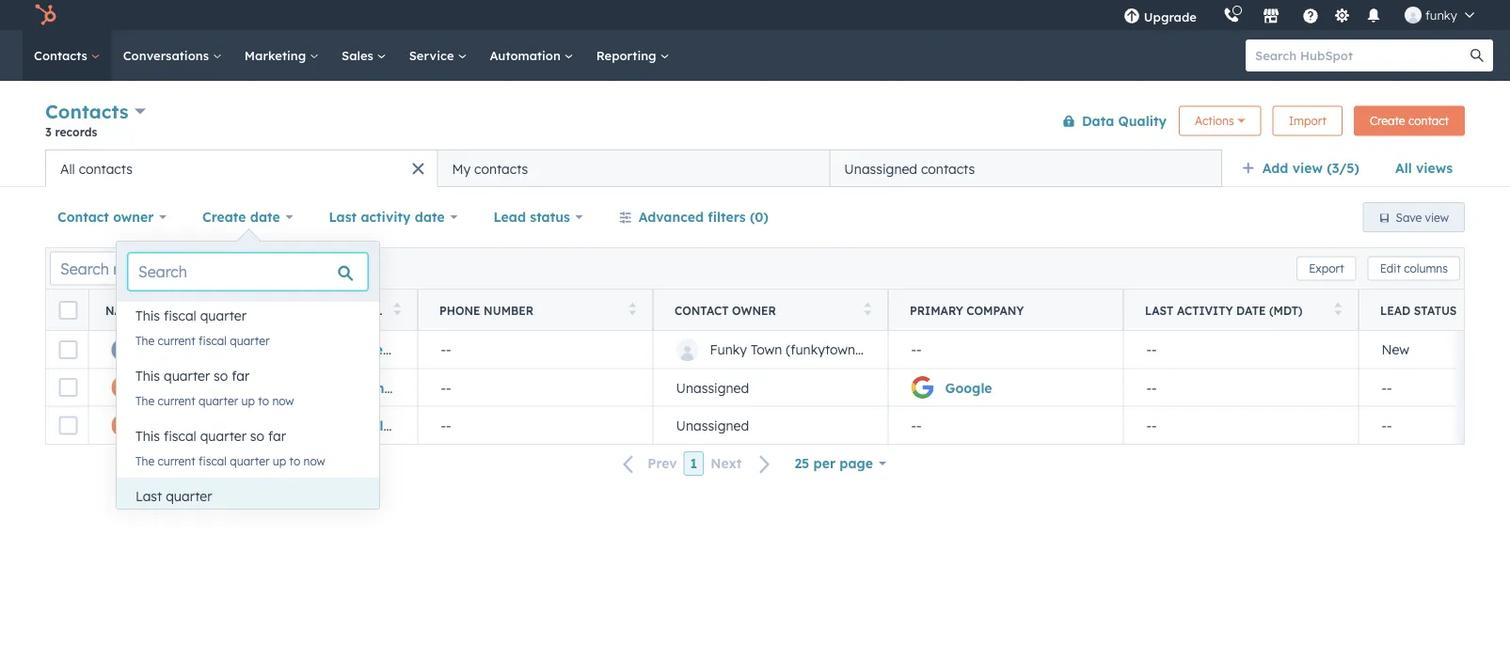 Task type: describe. For each thing, give the bounding box(es) containing it.
current inside this fiscal quarter the current fiscal quarter
[[158, 334, 195, 348]]

all for all views
[[1396, 160, 1412, 176]]

phone
[[440, 304, 480, 318]]

phone number
[[440, 304, 534, 318]]

last activity date button
[[317, 199, 470, 236]]

sales
[[342, 48, 377, 63]]

my contacts button
[[438, 150, 830, 187]]

Search name, phone, email addresses, or company search field
[[50, 252, 272, 286]]

emailmaria@hubspot.com link
[[347, 417, 520, 434]]

the inside 'this quarter so far the current quarter up to now'
[[136, 394, 155, 408]]

import button
[[1273, 106, 1343, 136]]

up inside 'this quarter so far the current quarter up to now'
[[241, 394, 255, 408]]

google link
[[945, 380, 992, 396]]

primary company
[[910, 304, 1024, 318]]

press to sort. image for first 'press to sort.' element from left
[[300, 303, 307, 316]]

contacts for my contacts
[[474, 160, 528, 177]]

service
[[409, 48, 458, 63]]

brian
[[145, 380, 181, 396]]

view for save
[[1425, 210, 1449, 224]]

create contact
[[1370, 114, 1449, 128]]

contacts inside popup button
[[45, 100, 129, 123]]

service link
[[398, 30, 478, 81]]

add view (3/5) button
[[1230, 150, 1383, 187]]

next button
[[704, 452, 782, 477]]

export
[[1309, 262, 1345, 276]]

this fiscal quarter the current fiscal quarter
[[136, 308, 270, 348]]

lead status
[[494, 209, 570, 225]]

search button
[[1462, 40, 1494, 72]]

25 per page
[[795, 456, 873, 472]]

ecaterina.marinescu@adept.ai button
[[324, 331, 549, 369]]

advanced filters (0) button
[[607, 199, 781, 236]]

filters
[[708, 209, 746, 225]]

(sample for halligan
[[245, 380, 299, 396]]

view for add
[[1293, 160, 1323, 176]]

notifications image
[[1365, 8, 1382, 25]]

new button
[[1359, 331, 1511, 369]]

pagination navigation
[[612, 452, 782, 477]]

status
[[530, 209, 570, 225]]

list box containing this fiscal quarter
[[117, 297, 379, 538]]

contacts link
[[23, 30, 112, 81]]

company
[[967, 304, 1024, 318]]

unassigned inside button
[[845, 160, 918, 177]]

this fiscal quarter so far button
[[117, 418, 379, 456]]

far inside "this fiscal quarter so far the current fiscal quarter up to now"
[[268, 428, 286, 445]]

page
[[840, 456, 873, 472]]

upgrade
[[1144, 9, 1197, 24]]

press to sort. element for last activity date (mdt)
[[1335, 303, 1342, 319]]

prev
[[648, 456, 677, 472]]

create date button
[[190, 199, 305, 236]]

contact inside popup button
[[57, 209, 109, 225]]

press to sort. element for email
[[394, 303, 401, 319]]

save view button
[[1363, 202, 1465, 232]]

contacts banner
[[45, 96, 1465, 150]]

name
[[105, 304, 139, 318]]

contact owner button
[[45, 199, 179, 236]]

now inside "this fiscal quarter so far the current fiscal quarter up to now"
[[304, 454, 325, 468]]

upgrade image
[[1124, 8, 1140, 25]]

contact) for emailmaria@hubspot.com
[[306, 417, 363, 434]]

activity
[[361, 209, 411, 225]]

press to sort. image for 'press to sort.' element corresponding to phone number
[[629, 303, 636, 316]]

unassigned button for bh@hubspot.com
[[653, 369, 888, 407]]

so inside "this fiscal quarter so far the current fiscal quarter up to now"
[[250, 428, 264, 445]]

sales link
[[330, 30, 398, 81]]

ecaterina
[[145, 342, 209, 358]]

actions button
[[1179, 106, 1262, 136]]

last activity date (mdt)
[[1145, 304, 1303, 318]]

all for all contacts
[[60, 160, 75, 177]]

per
[[814, 456, 836, 472]]

primary company column header
[[888, 290, 1125, 331]]

this fiscal quarter button
[[117, 297, 379, 335]]

search image
[[1471, 49, 1484, 62]]

last for last activity date (mdt)
[[1145, 304, 1174, 318]]

lead status button
[[481, 199, 595, 236]]

ecaterina marinescu
[[145, 342, 281, 358]]

records
[[55, 125, 97, 139]]

contact) for bh@hubspot.com
[[303, 380, 360, 396]]

marketplaces button
[[1252, 0, 1291, 30]]

automation link
[[478, 30, 585, 81]]

hubspot link
[[23, 4, 71, 26]]

status
[[1414, 304, 1457, 318]]

all contacts button
[[45, 150, 438, 187]]

help image
[[1302, 8, 1319, 25]]

conversations
[[123, 48, 213, 63]]

so inside 'this quarter so far the current quarter up to now'
[[214, 368, 228, 384]]

bh@hubspot.com
[[347, 380, 461, 396]]

press to sort. element for contact owner
[[864, 303, 871, 319]]

edit columns button
[[1368, 256, 1461, 281]]

add
[[1263, 160, 1289, 176]]

1 vertical spatial contact owner
[[675, 304, 776, 318]]

export button
[[1297, 256, 1357, 281]]

my
[[452, 160, 471, 177]]

press to sort. image for last activity date (mdt)
[[1335, 303, 1342, 316]]

quality
[[1119, 112, 1167, 129]]

create contact button
[[1354, 106, 1465, 136]]

ecaterina marinescu link
[[145, 342, 281, 358]]

-- button for ecaterina.marinescu@adept.ai
[[418, 331, 653, 369]]

this for this fiscal quarter
[[136, 308, 160, 324]]

emailmaria@hubspot.com
[[347, 417, 520, 434]]

-- button for bh@hubspot.com
[[418, 369, 653, 407]]

last activity date
[[329, 209, 445, 225]]

25
[[795, 456, 810, 472]]

calling icon image
[[1223, 7, 1240, 24]]



Task type: locate. For each thing, give the bounding box(es) containing it.
unassigned contacts
[[845, 160, 975, 177]]

0 vertical spatial contact owner
[[57, 209, 154, 225]]

1 horizontal spatial last
[[329, 209, 357, 225]]

0 horizontal spatial press to sort. image
[[394, 303, 401, 316]]

0 horizontal spatial owner
[[113, 209, 154, 225]]

reporting link
[[585, 30, 681, 81]]

help button
[[1295, 0, 1327, 30]]

automation
[[490, 48, 564, 63]]

0 vertical spatial so
[[214, 368, 228, 384]]

0 vertical spatial last
[[329, 209, 357, 225]]

0 vertical spatial view
[[1293, 160, 1323, 176]]

last
[[329, 209, 357, 225], [1145, 304, 1174, 318], [136, 488, 162, 505]]

last quarter
[[136, 488, 212, 505]]

press to sort. element for phone number
[[629, 303, 636, 319]]

(3/5)
[[1327, 160, 1360, 176]]

0 vertical spatial to
[[258, 394, 269, 408]]

1 vertical spatial the
[[136, 394, 155, 408]]

0 horizontal spatial so
[[214, 368, 228, 384]]

0 vertical spatial contact
[[57, 209, 109, 225]]

1 horizontal spatial contact
[[675, 304, 729, 318]]

this down ecaterina
[[136, 368, 160, 384]]

unassigned for bh@hubspot.com
[[676, 380, 749, 396]]

owner inside popup button
[[113, 209, 154, 225]]

1 vertical spatial lead
[[1381, 304, 1411, 318]]

ecaterina.marinescu@adept.ai
[[347, 342, 549, 358]]

1 press to sort. element from the left
[[300, 303, 307, 319]]

maria
[[145, 417, 184, 434]]

1 vertical spatial contacts
[[45, 100, 129, 123]]

1 horizontal spatial create
[[1370, 114, 1406, 128]]

data quality
[[1082, 112, 1167, 129]]

date right activity
[[415, 209, 445, 225]]

lead left status
[[494, 209, 526, 225]]

menu
[[1110, 0, 1488, 30]]

-- button
[[418, 331, 653, 369], [418, 369, 653, 407], [1359, 369, 1511, 407], [418, 407, 653, 444], [1359, 407, 1511, 444]]

number
[[484, 304, 534, 318]]

press to sort. image
[[300, 303, 307, 316], [629, 303, 636, 316]]

funky town (funkytownclown1@gmail.com)
[[710, 342, 979, 358]]

lead status
[[1381, 304, 1457, 318]]

this inside "this fiscal quarter so far the current fiscal quarter up to now"
[[136, 428, 160, 445]]

1 horizontal spatial now
[[304, 454, 325, 468]]

current up maria
[[158, 394, 195, 408]]

date
[[1237, 304, 1266, 318]]

1 current from the top
[[158, 334, 195, 348]]

all inside all contacts button
[[60, 160, 75, 177]]

all views
[[1396, 160, 1453, 176]]

0 vertical spatial now
[[272, 394, 294, 408]]

2 horizontal spatial contacts
[[921, 160, 975, 177]]

johnson
[[188, 417, 244, 434]]

the inside "this fiscal quarter so far the current fiscal quarter up to now"
[[136, 454, 155, 468]]

marketing
[[245, 48, 310, 63]]

0 horizontal spatial all
[[60, 160, 75, 177]]

edit columns
[[1380, 262, 1448, 276]]

1 vertical spatial create
[[202, 209, 246, 225]]

this for this fiscal quarter so far
[[136, 428, 160, 445]]

3 records
[[45, 125, 97, 139]]

1 vertical spatial owner
[[732, 304, 776, 318]]

3 press to sort. image from the left
[[1335, 303, 1342, 316]]

1 press to sort. image from the left
[[394, 303, 401, 316]]

1 vertical spatial current
[[158, 394, 195, 408]]

contacts down the hubspot link
[[34, 48, 91, 63]]

lead inside popup button
[[494, 209, 526, 225]]

1 horizontal spatial lead
[[1381, 304, 1411, 318]]

Search HubSpot search field
[[1246, 40, 1477, 72]]

1 horizontal spatial owner
[[732, 304, 776, 318]]

2 vertical spatial unassigned
[[676, 417, 749, 434]]

0 vertical spatial create
[[1370, 114, 1406, 128]]

this inside 'this quarter so far the current quarter up to now'
[[136, 368, 160, 384]]

fiscal
[[164, 308, 196, 324], [199, 334, 227, 348], [164, 428, 196, 445], [199, 454, 227, 468]]

last for last activity date
[[329, 209, 357, 225]]

2 unassigned button from the top
[[653, 407, 888, 444]]

1 horizontal spatial up
[[273, 454, 286, 468]]

1 the from the top
[[136, 334, 155, 348]]

funky button
[[1394, 0, 1486, 30]]

to inside "this fiscal quarter so far the current fiscal quarter up to now"
[[289, 454, 300, 468]]

press to sort. image right 'email' on the left top of the page
[[394, 303, 401, 316]]

0 horizontal spatial far
[[232, 368, 250, 384]]

to up maria johnson (sample contact) link
[[258, 394, 269, 408]]

contacts
[[79, 160, 133, 177], [474, 160, 528, 177], [921, 160, 975, 177]]

current
[[158, 334, 195, 348], [158, 394, 195, 408], [158, 454, 195, 468]]

0 horizontal spatial press to sort. image
[[300, 303, 307, 316]]

2 vertical spatial this
[[136, 428, 160, 445]]

1 horizontal spatial press to sort. image
[[629, 303, 636, 316]]

0 horizontal spatial create
[[202, 209, 246, 225]]

unassigned button for emailmaria@hubspot.com
[[653, 407, 888, 444]]

2 vertical spatial the
[[136, 454, 155, 468]]

far down marinescu
[[232, 368, 250, 384]]

1 vertical spatial far
[[268, 428, 286, 445]]

lead
[[494, 209, 526, 225], [1381, 304, 1411, 318]]

all
[[1396, 160, 1412, 176], [60, 160, 75, 177]]

1 this from the top
[[136, 308, 160, 324]]

lead up new
[[1381, 304, 1411, 318]]

settings link
[[1331, 5, 1354, 25]]

2 vertical spatial current
[[158, 454, 195, 468]]

to inside 'this quarter so far the current quarter up to now'
[[258, 394, 269, 408]]

lead for lead status
[[494, 209, 526, 225]]

1 vertical spatial unassigned
[[676, 380, 749, 396]]

2 horizontal spatial press to sort. image
[[1335, 303, 1342, 316]]

create down all contacts button
[[202, 209, 246, 225]]

the down maria
[[136, 454, 155, 468]]

3 contacts from the left
[[921, 160, 975, 177]]

press to sort. image up the (funkytownclown1@gmail.com)
[[864, 303, 871, 316]]

add view (3/5)
[[1263, 160, 1360, 176]]

brian halligan (sample contact)
[[145, 380, 360, 396]]

2 date from the left
[[415, 209, 445, 225]]

1 vertical spatial (sample
[[248, 417, 302, 434]]

the down name
[[136, 334, 155, 348]]

2 press to sort. image from the left
[[629, 303, 636, 316]]

0 vertical spatial (sample
[[245, 380, 299, 396]]

this for this quarter so far
[[136, 368, 160, 384]]

0 horizontal spatial contact owner
[[57, 209, 154, 225]]

2 press to sort. image from the left
[[864, 303, 871, 316]]

0 horizontal spatial now
[[272, 394, 294, 408]]

funky town image
[[1405, 7, 1422, 24]]

create left contact
[[1370, 114, 1406, 128]]

unassigned
[[845, 160, 918, 177], [676, 380, 749, 396], [676, 417, 749, 434]]

1 vertical spatial now
[[304, 454, 325, 468]]

0 vertical spatial this
[[136, 308, 160, 324]]

press to sort. image for email
[[394, 303, 401, 316]]

this down "brian"
[[136, 428, 160, 445]]

brian halligan (sample contact) link
[[145, 380, 360, 396]]

owner up search name, phone, email addresses, or company search box
[[113, 209, 154, 225]]

2 vertical spatial last
[[136, 488, 162, 505]]

last quarter button
[[117, 478, 379, 516]]

menu containing funky
[[1110, 0, 1488, 30]]

this
[[136, 308, 160, 324], [136, 368, 160, 384], [136, 428, 160, 445]]

1 contacts from the left
[[79, 160, 133, 177]]

all contacts
[[60, 160, 133, 177]]

0 vertical spatial lead
[[494, 209, 526, 225]]

1 vertical spatial contact
[[675, 304, 729, 318]]

1 vertical spatial so
[[250, 428, 264, 445]]

25 per page button
[[782, 445, 899, 483]]

far inside 'this quarter so far the current quarter up to now'
[[232, 368, 250, 384]]

create for create date
[[202, 209, 246, 225]]

1 vertical spatial up
[[273, 454, 286, 468]]

unassigned contacts button
[[830, 150, 1222, 187]]

2 press to sort. element from the left
[[394, 303, 401, 319]]

google
[[945, 380, 992, 396]]

view inside 'button'
[[1425, 210, 1449, 224]]

(sample for johnson
[[248, 417, 302, 434]]

contact owner up the funky
[[675, 304, 776, 318]]

contacts inside button
[[79, 160, 133, 177]]

all left "views"
[[1396, 160, 1412, 176]]

0 horizontal spatial contacts
[[79, 160, 133, 177]]

1 vertical spatial to
[[289, 454, 300, 468]]

2 current from the top
[[158, 394, 195, 408]]

date down all contacts button
[[250, 209, 280, 225]]

create for create contact
[[1370, 114, 1406, 128]]

last inside popup button
[[329, 209, 357, 225]]

2 the from the top
[[136, 394, 155, 408]]

import
[[1289, 114, 1327, 128]]

advanced
[[639, 209, 704, 225]]

2 all from the left
[[60, 160, 75, 177]]

bh@hubspot.com button
[[324, 369, 461, 407]]

2 horizontal spatial last
[[1145, 304, 1174, 318]]

unassigned button down town
[[653, 369, 888, 407]]

1 horizontal spatial so
[[250, 428, 264, 445]]

columns
[[1404, 262, 1448, 276]]

1 horizontal spatial date
[[415, 209, 445, 225]]

lead for lead status
[[1381, 304, 1411, 318]]

the inside this fiscal quarter the current fiscal quarter
[[136, 334, 155, 348]]

halligan
[[185, 380, 241, 396]]

now down maria johnson (sample contact)
[[304, 454, 325, 468]]

primary
[[910, 304, 963, 318]]

town
[[751, 342, 782, 358]]

quarter inside button
[[166, 488, 212, 505]]

maria johnson (sample contact)
[[145, 417, 363, 434]]

0 horizontal spatial lead
[[494, 209, 526, 225]]

0 horizontal spatial up
[[241, 394, 255, 408]]

up down maria johnson (sample contact) link
[[273, 454, 286, 468]]

1 horizontal spatial contacts
[[474, 160, 528, 177]]

(funkytownclown1@gmail.com)
[[786, 342, 979, 358]]

contact)
[[303, 380, 360, 396], [306, 417, 363, 434]]

0 horizontal spatial last
[[136, 488, 162, 505]]

unassigned button up next button
[[653, 407, 888, 444]]

2 contacts from the left
[[474, 160, 528, 177]]

this up ecaterina
[[136, 308, 160, 324]]

1 horizontal spatial all
[[1396, 160, 1412, 176]]

last inside button
[[136, 488, 162, 505]]

contact owner inside popup button
[[57, 209, 154, 225]]

up inside "this fiscal quarter so far the current fiscal quarter up to now"
[[273, 454, 286, 468]]

0 vertical spatial far
[[232, 368, 250, 384]]

0 vertical spatial the
[[136, 334, 155, 348]]

1 vertical spatial contact)
[[306, 417, 363, 434]]

0 vertical spatial up
[[241, 394, 255, 408]]

3 current from the top
[[158, 454, 195, 468]]

1 vertical spatial view
[[1425, 210, 1449, 224]]

marketing link
[[233, 30, 330, 81]]

advanced filters (0)
[[639, 209, 769, 225]]

(mdt)
[[1270, 304, 1303, 318]]

1 all from the left
[[1396, 160, 1412, 176]]

0 horizontal spatial to
[[258, 394, 269, 408]]

0 vertical spatial unassigned
[[845, 160, 918, 177]]

0 horizontal spatial date
[[250, 209, 280, 225]]

marinescu
[[213, 342, 281, 358]]

owner up town
[[732, 304, 776, 318]]

3 this from the top
[[136, 428, 160, 445]]

to
[[258, 394, 269, 408], [289, 454, 300, 468]]

1 unassigned button from the top
[[653, 369, 888, 407]]

1 date from the left
[[250, 209, 280, 225]]

contacts inside button
[[474, 160, 528, 177]]

2 this from the top
[[136, 368, 160, 384]]

press to sort. image for contact owner
[[864, 303, 871, 316]]

contact owner down the all contacts
[[57, 209, 154, 225]]

hubspot image
[[34, 4, 56, 26]]

(sample up maria johnson (sample contact)
[[245, 380, 299, 396]]

-- button for emailmaria@hubspot.com
[[418, 407, 653, 444]]

this quarter so far the current quarter up to now
[[136, 368, 294, 408]]

3 press to sort. element from the left
[[629, 303, 636, 319]]

3
[[45, 125, 52, 139]]

current inside "this fiscal quarter so far the current fiscal quarter up to now"
[[158, 454, 195, 468]]

emailmaria@hubspot.com button
[[324, 407, 520, 444]]

0 vertical spatial current
[[158, 334, 195, 348]]

now
[[272, 394, 294, 408], [304, 454, 325, 468]]

now up maria johnson (sample contact) link
[[272, 394, 294, 408]]

contacts inside button
[[921, 160, 975, 177]]

contacts for unassigned contacts
[[921, 160, 975, 177]]

email
[[345, 304, 383, 318]]

contact
[[1409, 114, 1449, 128]]

(sample
[[245, 380, 299, 396], [248, 417, 302, 434]]

0 vertical spatial contact)
[[303, 380, 360, 396]]

bh@hubspot.com link
[[347, 380, 461, 396]]

current inside 'this quarter so far the current quarter up to now'
[[158, 394, 195, 408]]

up up maria johnson (sample contact)
[[241, 394, 255, 408]]

up
[[241, 394, 255, 408], [273, 454, 286, 468]]

so right johnson
[[250, 428, 264, 445]]

marketplaces image
[[1263, 8, 1280, 25]]

0 horizontal spatial view
[[1293, 160, 1323, 176]]

funky town (funkytownclown1@gmail.com) button
[[653, 331, 979, 369]]

contacts
[[34, 48, 91, 63], [45, 100, 129, 123]]

contacts up records
[[45, 100, 129, 123]]

view inside popup button
[[1293, 160, 1323, 176]]

(sample down brian halligan (sample contact)
[[248, 417, 302, 434]]

all down 3 records
[[60, 160, 75, 177]]

1
[[690, 456, 698, 472]]

0 horizontal spatial contact
[[57, 209, 109, 225]]

all views link
[[1383, 150, 1465, 187]]

far down brian halligan (sample contact) link
[[268, 428, 286, 445]]

all inside all views "link"
[[1396, 160, 1412, 176]]

so down the 'ecaterina marinescu' link
[[214, 368, 228, 384]]

last for last quarter
[[136, 488, 162, 505]]

3 the from the top
[[136, 454, 155, 468]]

1 vertical spatial last
[[1145, 304, 1174, 318]]

1 horizontal spatial contact owner
[[675, 304, 776, 318]]

0 vertical spatial owner
[[113, 209, 154, 225]]

1 horizontal spatial to
[[289, 454, 300, 468]]

contacts for all contacts
[[79, 160, 133, 177]]

view right add
[[1293, 160, 1323, 176]]

now inside 'this quarter so far the current quarter up to now'
[[272, 394, 294, 408]]

unassigned for emailmaria@hubspot.com
[[676, 417, 749, 434]]

view right save
[[1425, 210, 1449, 224]]

conversations link
[[112, 30, 233, 81]]

Search search field
[[128, 253, 368, 291]]

to down maria johnson (sample contact) link
[[289, 454, 300, 468]]

this fiscal quarter so far the current fiscal quarter up to now
[[136, 428, 325, 468]]

current up last quarter
[[158, 454, 195, 468]]

press to sort. image
[[394, 303, 401, 316], [864, 303, 871, 316], [1335, 303, 1342, 316]]

1 button
[[684, 452, 704, 476]]

4 press to sort. element from the left
[[864, 303, 871, 319]]

this inside this fiscal quarter the current fiscal quarter
[[136, 308, 160, 324]]

list box
[[117, 297, 379, 538]]

the up maria
[[136, 394, 155, 408]]

create inside popup button
[[202, 209, 246, 225]]

save
[[1396, 210, 1422, 224]]

funky
[[710, 342, 747, 358]]

press to sort. element
[[300, 303, 307, 319], [394, 303, 401, 319], [629, 303, 636, 319], [864, 303, 871, 319], [1335, 303, 1342, 319]]

0 vertical spatial contacts
[[34, 48, 91, 63]]

1 horizontal spatial far
[[268, 428, 286, 445]]

the
[[136, 334, 155, 348], [136, 394, 155, 408], [136, 454, 155, 468]]

activity
[[1177, 304, 1233, 318]]

1 horizontal spatial press to sort. image
[[864, 303, 871, 316]]

settings image
[[1334, 8, 1351, 25]]

-
[[441, 342, 446, 358], [446, 342, 451, 358], [911, 342, 917, 358], [917, 342, 922, 358], [1147, 342, 1152, 358], [1152, 342, 1157, 358], [441, 380, 446, 396], [446, 380, 451, 396], [1147, 380, 1152, 396], [1152, 380, 1157, 396], [1382, 380, 1387, 396], [1387, 380, 1392, 396], [441, 417, 446, 434], [446, 417, 451, 434], [911, 417, 917, 434], [917, 417, 922, 434], [1147, 417, 1152, 434], [1152, 417, 1157, 434], [1382, 417, 1387, 434], [1387, 417, 1392, 434]]

current up "brian"
[[158, 334, 195, 348]]

edit
[[1380, 262, 1401, 276]]

press to sort. image down export button on the right of page
[[1335, 303, 1342, 316]]

calling icon button
[[1216, 3, 1248, 28]]

quarter
[[200, 308, 246, 324], [230, 334, 270, 348], [164, 368, 210, 384], [199, 394, 238, 408], [200, 428, 246, 445], [230, 454, 270, 468], [166, 488, 212, 505]]

contact up the funky
[[675, 304, 729, 318]]

1 vertical spatial this
[[136, 368, 160, 384]]

contact down the all contacts
[[57, 209, 109, 225]]

1 horizontal spatial view
[[1425, 210, 1449, 224]]

1 press to sort. image from the left
[[300, 303, 307, 316]]

5 press to sort. element from the left
[[1335, 303, 1342, 319]]

create inside button
[[1370, 114, 1406, 128]]



Task type: vqa. For each thing, say whether or not it's contained in the screenshot.
the all in the Collapse all popup button
no



